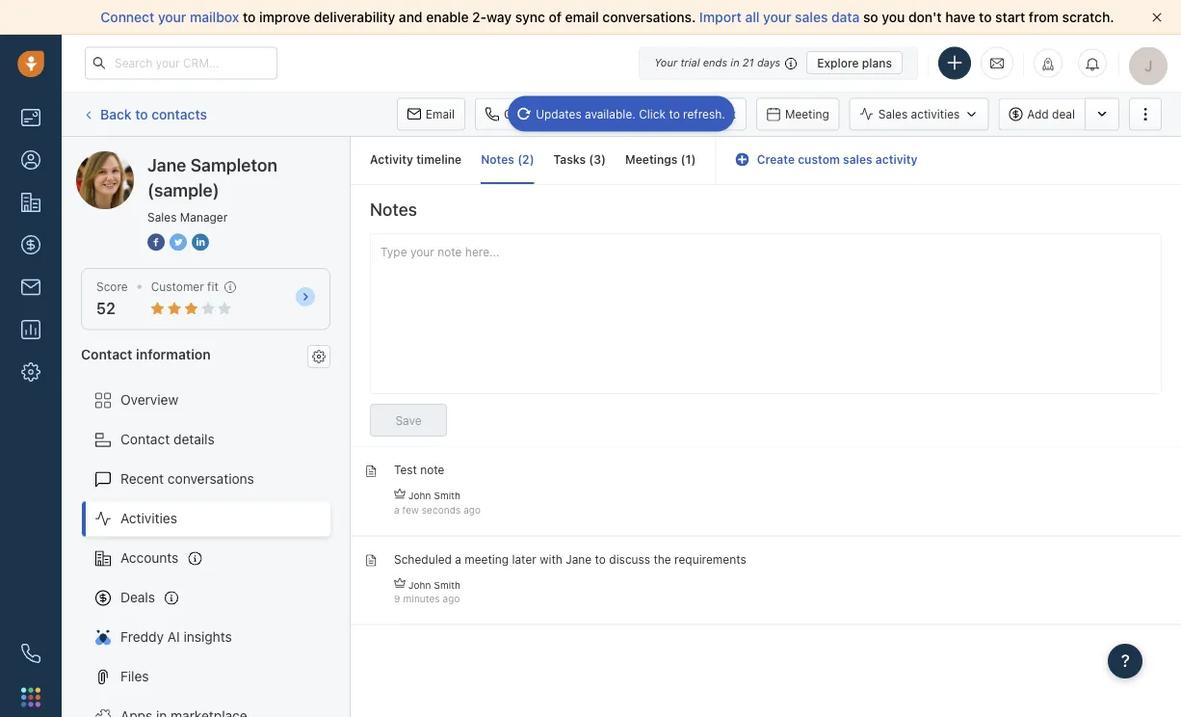 Task type: vqa. For each thing, say whether or not it's contained in the screenshot.


Task type: locate. For each thing, give the bounding box(es) containing it.
linkedin circled image
[[192, 231, 209, 252]]

john smith
[[409, 490, 461, 501], [409, 579, 461, 590]]

import
[[700, 9, 742, 25]]

1 horizontal spatial )
[[601, 153, 606, 166]]

task button
[[682, 98, 747, 131]]

2 smith from the top
[[434, 579, 461, 590]]

the
[[654, 552, 671, 565]]

3 ) from the left
[[691, 153, 696, 166]]

connect
[[101, 9, 155, 25]]

call button
[[475, 98, 534, 131]]

1 vertical spatial a
[[455, 552, 462, 565]]

0 horizontal spatial sales
[[147, 210, 177, 224]]

0 vertical spatial notes
[[481, 153, 515, 166]]

0 vertical spatial sales
[[795, 9, 828, 25]]

sampleton down contacts at the left of page
[[148, 151, 215, 167]]

data
[[832, 9, 860, 25]]

explore plans link
[[807, 51, 903, 74]]

conversations.
[[603, 9, 696, 25]]

1 horizontal spatial your
[[763, 9, 792, 25]]

timeline
[[416, 153, 462, 166]]

contact up the recent
[[120, 431, 170, 447]]

john up 'minutes'
[[409, 579, 431, 590]]

3
[[594, 153, 601, 166]]

( right tasks
[[589, 153, 594, 166]]

meetings ( 1 )
[[625, 153, 696, 166]]

test
[[394, 463, 417, 477]]

1 vertical spatial smith
[[434, 579, 461, 590]]

sales left activity
[[843, 153, 873, 166]]

a left meeting
[[455, 552, 462, 565]]

(
[[518, 153, 522, 166], [589, 153, 594, 166], [681, 153, 686, 166]]

3 ( from the left
[[681, 153, 686, 166]]

activities
[[911, 107, 960, 121]]

ago
[[464, 504, 481, 515], [443, 593, 460, 604]]

sales up the facebook circled icon
[[147, 210, 177, 224]]

meeting
[[785, 107, 830, 121]]

updates available. click to refresh. link
[[508, 96, 735, 132]]

2 horizontal spatial (
[[681, 153, 686, 166]]

1 vertical spatial sales
[[843, 153, 873, 166]]

1 john smith from the top
[[409, 490, 461, 501]]

0 horizontal spatial notes
[[370, 199, 417, 219]]

1 ( from the left
[[518, 153, 522, 166]]

(sample) up sales manager
[[147, 179, 219, 200]]

insights
[[184, 629, 232, 645]]

john smith up 9 minutes ago on the left of the page
[[409, 579, 461, 590]]

2 john from the top
[[409, 579, 431, 590]]

contact information
[[81, 346, 211, 362]]

1 vertical spatial notes
[[370, 199, 417, 219]]

your
[[158, 9, 186, 25], [763, 9, 792, 25]]

scheduled a meeting later with jane to discuss the requirements
[[394, 552, 747, 565]]

tasks ( 3 )
[[554, 153, 606, 166]]

contact down "52"
[[81, 346, 133, 362]]

0 vertical spatial sales
[[879, 107, 908, 121]]

smith for note
[[434, 490, 461, 501]]

ends
[[703, 56, 728, 69]]

( right meetings
[[681, 153, 686, 166]]

scheduled
[[394, 552, 452, 565]]

smith up 9 minutes ago on the left of the page
[[434, 579, 461, 590]]

available.
[[585, 107, 636, 120]]

0 horizontal spatial ago
[[443, 593, 460, 604]]

scratch.
[[1063, 9, 1115, 25]]

john up few
[[409, 490, 431, 501]]

don't
[[909, 9, 942, 25]]

jane sampleton (sample) down contacts at the left of page
[[115, 151, 273, 167]]

updates
[[536, 107, 582, 120]]

1 horizontal spatial ago
[[464, 504, 481, 515]]

email
[[565, 9, 599, 25]]

0 horizontal spatial a
[[394, 504, 400, 515]]

1 ) from the left
[[530, 153, 534, 166]]

2 horizontal spatial )
[[691, 153, 696, 166]]

) right meetings
[[691, 153, 696, 166]]

recent
[[120, 471, 164, 487]]

add deal button
[[999, 98, 1085, 131]]

1 horizontal spatial a
[[455, 552, 462, 565]]

discuss
[[609, 552, 651, 565]]

1 horizontal spatial notes
[[481, 153, 515, 166]]

plans
[[862, 56, 892, 69]]

) for notes ( 2 )
[[530, 153, 534, 166]]

create
[[757, 153, 795, 166]]

to
[[243, 9, 256, 25], [979, 9, 992, 25], [135, 106, 148, 122], [669, 107, 680, 120], [595, 552, 606, 565]]

smith up 'seconds'
[[434, 490, 461, 501]]

( for 3
[[589, 153, 594, 166]]

manager
[[180, 210, 228, 224]]

notes for notes ( 2 )
[[481, 153, 515, 166]]

task
[[711, 107, 736, 121]]

mailbox
[[190, 9, 239, 25]]

1 vertical spatial john
[[409, 579, 431, 590]]

ago right 'minutes'
[[443, 593, 460, 604]]

create custom sales activity link
[[736, 153, 918, 166]]

0 horizontal spatial sales
[[795, 9, 828, 25]]

0 vertical spatial john smith
[[409, 490, 461, 501]]

a few seconds ago
[[394, 504, 481, 515]]

john smith up a few seconds ago
[[409, 490, 461, 501]]

sales
[[795, 9, 828, 25], [843, 153, 873, 166]]

notes left "2"
[[481, 153, 515, 166]]

to right back
[[135, 106, 148, 122]]

1 vertical spatial contact
[[120, 431, 170, 447]]

sampleton
[[148, 151, 215, 167], [191, 154, 277, 175]]

0 vertical spatial ago
[[464, 504, 481, 515]]

to right click
[[669, 107, 680, 120]]

to left the start
[[979, 9, 992, 25]]

) left tasks
[[530, 153, 534, 166]]

(sample) up manager
[[218, 151, 273, 167]]

information
[[136, 346, 211, 362]]

notes
[[481, 153, 515, 166], [370, 199, 417, 219]]

1 horizontal spatial (
[[589, 153, 594, 166]]

freshworks switcher image
[[21, 687, 40, 707]]

)
[[530, 153, 534, 166], [601, 153, 606, 166], [691, 153, 696, 166]]

activity timeline
[[370, 153, 462, 166]]

1 your from the left
[[158, 9, 186, 25]]

2 ( from the left
[[589, 153, 594, 166]]

twitter circled image
[[170, 231, 187, 252]]

contact
[[81, 346, 133, 362], [120, 431, 170, 447]]

your trial ends in 21 days
[[655, 56, 781, 69]]

ago right 'seconds'
[[464, 504, 481, 515]]

( for 1
[[681, 153, 686, 166]]

0 horizontal spatial (
[[518, 153, 522, 166]]

a left few
[[394, 504, 400, 515]]

all
[[745, 9, 760, 25]]

0 horizontal spatial your
[[158, 9, 186, 25]]

0 vertical spatial john
[[409, 490, 431, 501]]

0 horizontal spatial )
[[530, 153, 534, 166]]

(sample)
[[218, 151, 273, 167], [147, 179, 219, 200]]

call
[[504, 107, 525, 121]]

details
[[174, 431, 215, 447]]

your
[[655, 56, 678, 69]]

sales for sales activities
[[879, 107, 908, 121]]

your left mailbox
[[158, 9, 186, 25]]

your right all
[[763, 9, 792, 25]]

seconds
[[422, 504, 461, 515]]

add
[[1028, 107, 1049, 121]]

jane
[[115, 151, 144, 167], [147, 154, 186, 175], [566, 552, 592, 565]]

9 minutes ago
[[394, 593, 460, 604]]

1 john from the top
[[409, 490, 431, 501]]

phone image
[[21, 644, 40, 663]]

sales left data at the right top of the page
[[795, 9, 828, 25]]

( for 2
[[518, 153, 522, 166]]

jane down back
[[115, 151, 144, 167]]

ai
[[168, 629, 180, 645]]

1 vertical spatial sales
[[147, 210, 177, 224]]

close image
[[1153, 13, 1162, 22]]

connect your mailbox to improve deliverability and enable 2-way sync of email conversations. import all your sales data so you don't have to start from scratch.
[[101, 9, 1115, 25]]

notes ( 2 )
[[481, 153, 534, 166]]

activities
[[120, 510, 177, 526]]

sales
[[879, 107, 908, 121], [147, 210, 177, 224]]

) right tasks
[[601, 153, 606, 166]]

deliverability
[[314, 9, 395, 25]]

0 vertical spatial smith
[[434, 490, 461, 501]]

jane down contacts at the left of page
[[147, 154, 186, 175]]

test note
[[394, 463, 445, 477]]

to left discuss
[[595, 552, 606, 565]]

1 vertical spatial john smith
[[409, 579, 461, 590]]

recent conversations
[[120, 471, 254, 487]]

jane right with
[[566, 552, 592, 565]]

contact details
[[120, 431, 215, 447]]

2 ) from the left
[[601, 153, 606, 166]]

2 john smith from the top
[[409, 579, 461, 590]]

way
[[487, 9, 512, 25]]

1 horizontal spatial sales
[[879, 107, 908, 121]]

click
[[639, 107, 666, 120]]

start
[[996, 9, 1026, 25]]

smith
[[434, 490, 461, 501], [434, 579, 461, 590]]

( down call on the top of the page
[[518, 153, 522, 166]]

sales left activities
[[879, 107, 908, 121]]

1 horizontal spatial sales
[[843, 153, 873, 166]]

2-
[[472, 9, 487, 25]]

contact for contact information
[[81, 346, 133, 362]]

1 smith from the top
[[434, 490, 461, 501]]

Search your CRM... text field
[[85, 47, 278, 80]]

notes for notes
[[370, 199, 417, 219]]

0 vertical spatial contact
[[81, 346, 133, 362]]

notes down activity
[[370, 199, 417, 219]]



Task type: describe. For each thing, give the bounding box(es) containing it.
with
[[540, 552, 563, 565]]

2 your from the left
[[763, 9, 792, 25]]

sales activities
[[879, 107, 960, 121]]

email
[[426, 107, 455, 121]]

updates available. click to refresh.
[[536, 107, 726, 120]]

create custom sales activity
[[757, 153, 918, 166]]

score
[[96, 280, 128, 293]]

0 vertical spatial (sample)
[[218, 151, 273, 167]]

email button
[[397, 98, 466, 131]]

of
[[549, 9, 562, 25]]

1
[[686, 153, 691, 166]]

have
[[946, 9, 976, 25]]

sync
[[515, 9, 545, 25]]

john for test
[[409, 490, 431, 501]]

explore plans
[[817, 56, 892, 69]]

days
[[757, 56, 781, 69]]

to right mailbox
[[243, 9, 256, 25]]

customer
[[151, 280, 204, 293]]

tasks
[[554, 153, 586, 166]]

explore
[[817, 56, 859, 69]]

contacts
[[152, 106, 207, 122]]

call link
[[475, 98, 534, 131]]

connect your mailbox link
[[101, 9, 243, 25]]

accounts
[[120, 550, 179, 566]]

sms button
[[577, 98, 640, 131]]

later
[[512, 552, 537, 565]]

freddy
[[120, 629, 164, 645]]

meeting button
[[756, 98, 840, 131]]

1 vertical spatial ago
[[443, 593, 460, 604]]

and
[[399, 9, 423, 25]]

) for meetings ( 1 )
[[691, 153, 696, 166]]

meeting
[[465, 552, 509, 565]]

0 vertical spatial a
[[394, 504, 400, 515]]

52
[[96, 299, 115, 318]]

files
[[120, 668, 149, 684]]

fit
[[207, 280, 219, 293]]

refresh.
[[683, 107, 726, 120]]

sampleton up manager
[[191, 154, 277, 175]]

1 horizontal spatial jane
[[147, 154, 186, 175]]

note
[[420, 463, 445, 477]]

0 horizontal spatial jane
[[115, 151, 144, 167]]

enable
[[426, 9, 469, 25]]

deal
[[1053, 107, 1076, 121]]

activity
[[370, 153, 413, 166]]

) for tasks ( 3 )
[[601, 153, 606, 166]]

customer fit
[[151, 280, 219, 293]]

sales manager
[[147, 210, 228, 224]]

requirements
[[675, 552, 747, 565]]

sms
[[606, 107, 630, 121]]

john smith for a
[[409, 579, 461, 590]]

facebook circled image
[[147, 231, 165, 252]]

so
[[864, 9, 879, 25]]

minutes
[[403, 593, 440, 604]]

freddy ai insights
[[120, 629, 232, 645]]

few
[[402, 504, 419, 515]]

back
[[100, 106, 132, 122]]

overview
[[120, 392, 178, 408]]

9
[[394, 593, 400, 604]]

score 52
[[96, 280, 128, 318]]

2 horizontal spatial jane
[[566, 552, 592, 565]]

smith for a
[[434, 579, 461, 590]]

you
[[882, 9, 905, 25]]

add deal
[[1028, 107, 1076, 121]]

52 button
[[96, 299, 115, 318]]

phone element
[[12, 634, 50, 673]]

back to contacts link
[[81, 99, 208, 129]]

jane sampleton (sample) up manager
[[147, 154, 277, 200]]

import all your sales data link
[[700, 9, 864, 25]]

sales for sales manager
[[147, 210, 177, 224]]

21
[[743, 56, 754, 69]]

john for scheduled
[[409, 579, 431, 590]]

1 vertical spatial (sample)
[[147, 179, 219, 200]]

from
[[1029, 9, 1059, 25]]

trial
[[681, 56, 700, 69]]

back to contacts
[[100, 106, 207, 122]]

custom
[[798, 153, 840, 166]]

email image
[[991, 55, 1004, 71]]

contact for contact details
[[120, 431, 170, 447]]

john smith for note
[[409, 490, 461, 501]]

improve
[[259, 9, 310, 25]]

meetings
[[625, 153, 678, 166]]

mng settings image
[[312, 350, 326, 363]]

conversations
[[168, 471, 254, 487]]

activity
[[876, 153, 918, 166]]

deals
[[120, 589, 155, 605]]



